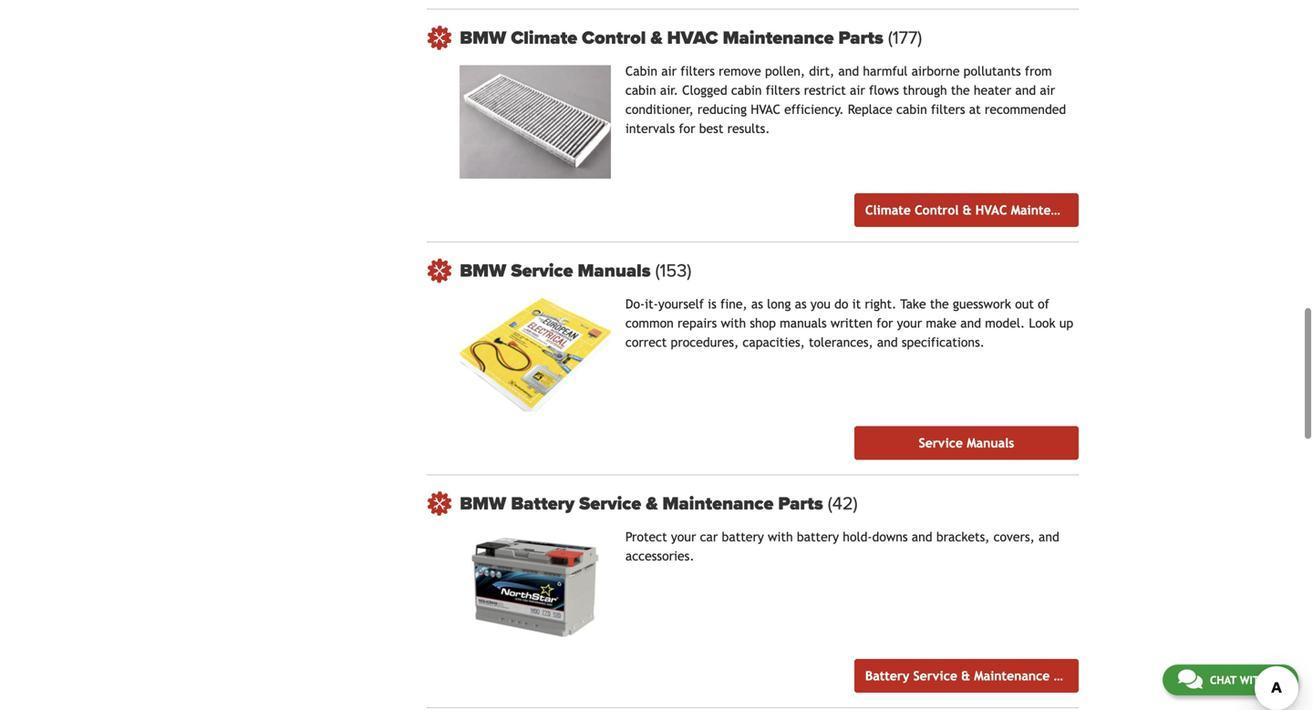 Task type: locate. For each thing, give the bounding box(es) containing it.
maintenance inside "link"
[[1012, 203, 1087, 218]]

air
[[662, 64, 677, 78], [850, 83, 866, 98], [1041, 83, 1056, 98]]

0 vertical spatial with
[[721, 316, 746, 331]]

and
[[839, 64, 860, 78], [1016, 83, 1037, 98], [961, 316, 982, 331], [878, 335, 898, 350], [912, 530, 933, 545], [1039, 530, 1060, 545]]

for
[[679, 121, 696, 136], [877, 316, 894, 331]]

1 vertical spatial the
[[931, 297, 950, 312]]

1 horizontal spatial as
[[795, 297, 807, 312]]

service manuals link
[[855, 426, 1079, 460]]

for down right.
[[877, 316, 894, 331]]

air up air.
[[662, 64, 677, 78]]

bmw for bmw                                                                                    battery service & maintenance parts
[[460, 493, 507, 515]]

1 horizontal spatial cabin
[[732, 83, 762, 98]]

1 horizontal spatial filters
[[766, 83, 801, 98]]

1 vertical spatial battery
[[866, 669, 910, 684]]

air up replace at the right top of page
[[850, 83, 866, 98]]

1 vertical spatial for
[[877, 316, 894, 331]]

battery right 'car'
[[722, 530, 764, 545]]

0 horizontal spatial with
[[721, 316, 746, 331]]

cabin down "cabin"
[[626, 83, 657, 98]]

parts inside "climate control & hvac maintenance parts" "link"
[[1091, 203, 1121, 218]]

with inside do-it-yourself is fine, as long as you do it right. take the guesswork out of common repairs with shop manuals written for your make and model. look up correct procedures, capacities, tolerances, and specifications.
[[721, 316, 746, 331]]

0 vertical spatial filters
[[681, 64, 715, 78]]

service inside battery service & maintenance parts link
[[914, 669, 958, 684]]

service
[[511, 260, 573, 282], [919, 436, 964, 451], [580, 493, 642, 515], [914, 669, 958, 684]]

1 vertical spatial climate
[[866, 203, 911, 218]]

bmw for bmw                                                                                    climate control & hvac maintenance parts
[[460, 27, 507, 49]]

0 horizontal spatial the
[[931, 297, 950, 312]]

filters up clogged
[[681, 64, 715, 78]]

and down "guesswork"
[[961, 316, 982, 331]]

chat with us link
[[1163, 665, 1299, 696]]

2 vertical spatial filters
[[932, 102, 966, 117]]

parts inside battery service & maintenance parts link
[[1054, 669, 1084, 684]]

2 vertical spatial with
[[1241, 674, 1267, 687]]

car
[[700, 530, 718, 545]]

0 vertical spatial the
[[952, 83, 971, 98]]

1 horizontal spatial climate
[[866, 203, 911, 218]]

fine,
[[721, 297, 748, 312]]

do-it-yourself is fine, as long as you do it right. take the guesswork out of common repairs with shop manuals written for your make and model. look up correct procedures, capacities, tolerances, and specifications.
[[626, 297, 1074, 350]]

downs
[[873, 530, 908, 545]]

1 vertical spatial manuals
[[967, 436, 1015, 451]]

1 vertical spatial hvac
[[751, 102, 781, 117]]

chat with us
[[1211, 674, 1284, 687]]

filters
[[681, 64, 715, 78], [766, 83, 801, 98], [932, 102, 966, 117]]

1 horizontal spatial hvac
[[751, 102, 781, 117]]

clogged
[[683, 83, 728, 98]]

1 vertical spatial with
[[768, 530, 793, 545]]

2 horizontal spatial with
[[1241, 674, 1267, 687]]

cabin
[[626, 64, 658, 78]]

2 horizontal spatial air
[[1041, 83, 1056, 98]]

0 horizontal spatial filters
[[681, 64, 715, 78]]

parts
[[839, 27, 884, 49], [1091, 203, 1121, 218], [779, 493, 824, 515], [1054, 669, 1084, 684]]

2 vertical spatial hvac
[[976, 203, 1008, 218]]

your down take
[[897, 316, 923, 331]]

0 vertical spatial hvac
[[668, 27, 719, 49]]

for left best
[[679, 121, 696, 136]]

manuals
[[578, 260, 651, 282], [967, 436, 1015, 451]]

as
[[752, 297, 764, 312], [795, 297, 807, 312]]

0 horizontal spatial control
[[582, 27, 646, 49]]

0 vertical spatial climate
[[511, 27, 578, 49]]

through
[[903, 83, 948, 98]]

written
[[831, 316, 873, 331]]

with left 'us'
[[1241, 674, 1267, 687]]

hvac
[[668, 27, 719, 49], [751, 102, 781, 117], [976, 203, 1008, 218]]

control
[[582, 27, 646, 49], [915, 203, 959, 218]]

climate control & hvac maintenance parts link
[[855, 193, 1121, 227]]

bmw
[[460, 27, 507, 49], [460, 260, 507, 282], [460, 493, 507, 515]]

2 as from the left
[[795, 297, 807, 312]]

0 horizontal spatial as
[[752, 297, 764, 312]]

1 vertical spatial control
[[915, 203, 959, 218]]

1 horizontal spatial for
[[877, 316, 894, 331]]

0 horizontal spatial battery
[[722, 530, 764, 545]]

2 horizontal spatial hvac
[[976, 203, 1008, 218]]

air down from
[[1041, 83, 1056, 98]]

0 vertical spatial bmw
[[460, 27, 507, 49]]

climate
[[511, 27, 578, 49], [866, 203, 911, 218]]

bmw                                                                                    climate control & hvac maintenance parts link
[[460, 27, 1079, 49]]

long
[[767, 297, 791, 312]]

2 horizontal spatial filters
[[932, 102, 966, 117]]

do-
[[626, 297, 645, 312]]

1 horizontal spatial your
[[897, 316, 923, 331]]

pollen,
[[766, 64, 806, 78]]

us
[[1271, 674, 1284, 687]]

3 bmw from the top
[[460, 493, 507, 515]]

reducing
[[698, 102, 747, 117]]

0 vertical spatial manuals
[[578, 260, 651, 282]]

restrict
[[804, 83, 847, 98]]

battery
[[511, 493, 575, 515], [866, 669, 910, 684]]

1 horizontal spatial with
[[768, 530, 793, 545]]

1 bmw from the top
[[460, 27, 507, 49]]

correct
[[626, 335, 667, 350]]

1 horizontal spatial manuals
[[967, 436, 1015, 451]]

0 horizontal spatial your
[[671, 530, 697, 545]]

model.
[[986, 316, 1026, 331]]

1 horizontal spatial the
[[952, 83, 971, 98]]

1 horizontal spatial battery
[[866, 669, 910, 684]]

up
[[1060, 316, 1074, 331]]

battery left hold-
[[797, 530, 840, 545]]

results.
[[728, 121, 771, 136]]

bmw                                                                                    battery service & maintenance parts
[[460, 493, 828, 515]]

best
[[700, 121, 724, 136]]

replace
[[848, 102, 893, 117]]

of
[[1038, 297, 1050, 312]]

maintenance
[[723, 27, 834, 49], [1012, 203, 1087, 218], [663, 493, 774, 515], [975, 669, 1051, 684]]

with down bmw                                                                                    battery service & maintenance parts link
[[768, 530, 793, 545]]

filters down pollen,
[[766, 83, 801, 98]]

0 horizontal spatial climate
[[511, 27, 578, 49]]

as up shop
[[752, 297, 764, 312]]

1 vertical spatial filters
[[766, 83, 801, 98]]

repairs
[[678, 316, 717, 331]]

cabin down through
[[897, 102, 928, 117]]

the
[[952, 83, 971, 98], [931, 297, 950, 312]]

chat
[[1211, 674, 1237, 687]]

you
[[811, 297, 831, 312]]

1 vertical spatial bmw
[[460, 260, 507, 282]]

with
[[721, 316, 746, 331], [768, 530, 793, 545], [1241, 674, 1267, 687]]

accessories.
[[626, 549, 695, 564]]

your left 'car'
[[671, 530, 697, 545]]

your
[[897, 316, 923, 331], [671, 530, 697, 545]]

2 horizontal spatial cabin
[[897, 102, 928, 117]]

filters left at
[[932, 102, 966, 117]]

with down fine,
[[721, 316, 746, 331]]

1 horizontal spatial battery
[[797, 530, 840, 545]]

procedures,
[[671, 335, 739, 350]]

the up at
[[952, 83, 971, 98]]

cabin
[[626, 83, 657, 98], [732, 83, 762, 98], [897, 102, 928, 117]]

2 vertical spatial bmw
[[460, 493, 507, 515]]

0 vertical spatial battery
[[511, 493, 575, 515]]

0 horizontal spatial manuals
[[578, 260, 651, 282]]

0 horizontal spatial for
[[679, 121, 696, 136]]

1 vertical spatial your
[[671, 530, 697, 545]]

0 vertical spatial for
[[679, 121, 696, 136]]

harmful
[[864, 64, 908, 78]]

the up make
[[931, 297, 950, 312]]

&
[[651, 27, 663, 49], [963, 203, 972, 218], [646, 493, 658, 515], [962, 669, 971, 684]]

climate inside "link"
[[866, 203, 911, 218]]

0 horizontal spatial hvac
[[668, 27, 719, 49]]

battery service & maintenance parts thumbnail image image
[[460, 531, 611, 645]]

2 bmw from the top
[[460, 260, 507, 282]]

your inside protect your car battery with battery hold-downs and brackets, covers, and accessories.
[[671, 530, 697, 545]]

cabin air filters remove pollen, dirt, and harmful airborne pollutants from cabin air. clogged cabin filters restrict air flows through the heater and air conditioner, reducing hvac efficiency. replace cabin filters at recommended intervals for best results.
[[626, 64, 1067, 136]]

as up manuals on the right top of the page
[[795, 297, 807, 312]]

hvac inside "link"
[[976, 203, 1008, 218]]

guesswork
[[953, 297, 1012, 312]]

cabin down remove
[[732, 83, 762, 98]]

0 vertical spatial your
[[897, 316, 923, 331]]

flows
[[870, 83, 900, 98]]

battery
[[722, 530, 764, 545], [797, 530, 840, 545]]

the inside cabin air filters remove pollen, dirt, and harmful airborne pollutants from cabin air. clogged cabin filters restrict air flows through the heater and air conditioner, reducing hvac efficiency. replace cabin filters at recommended intervals for best results.
[[952, 83, 971, 98]]

intervals
[[626, 121, 675, 136]]

1 horizontal spatial control
[[915, 203, 959, 218]]

the inside do-it-yourself is fine, as long as you do it right. take the guesswork out of common repairs with shop manuals written for your make and model. look up correct procedures, capacities, tolerances, and specifications.
[[931, 297, 950, 312]]

yourself
[[659, 297, 704, 312]]

conditioner,
[[626, 102, 694, 117]]



Task type: describe. For each thing, give the bounding box(es) containing it.
climate control & hvac maintenance parts thumbnail image image
[[460, 65, 611, 179]]

shop
[[750, 316, 776, 331]]

with inside protect your car battery with battery hold-downs and brackets, covers, and accessories.
[[768, 530, 793, 545]]

and up recommended at the right top of page
[[1016, 83, 1037, 98]]

protect your car battery with battery hold-downs and brackets, covers, and accessories.
[[626, 530, 1060, 564]]

manuals
[[780, 316, 827, 331]]

out
[[1016, 297, 1035, 312]]

climate control & hvac maintenance parts
[[866, 203, 1121, 218]]

airborne
[[912, 64, 960, 78]]

1 battery from the left
[[722, 530, 764, 545]]

comments image
[[1179, 669, 1203, 691]]

common
[[626, 316, 674, 331]]

and right dirt, in the right of the page
[[839, 64, 860, 78]]

and down right.
[[878, 335, 898, 350]]

take
[[901, 297, 927, 312]]

1 as from the left
[[752, 297, 764, 312]]

capacities,
[[743, 335, 805, 350]]

bmw                                                                                    battery service & maintenance parts link
[[460, 493, 1079, 515]]

remove
[[719, 64, 762, 78]]

hold-
[[843, 530, 873, 545]]

efficiency.
[[785, 102, 844, 117]]

0 horizontal spatial air
[[662, 64, 677, 78]]

it
[[853, 297, 862, 312]]

& inside "link"
[[963, 203, 972, 218]]

heater
[[974, 83, 1012, 98]]

for inside cabin air filters remove pollen, dirt, and harmful airborne pollutants from cabin air. clogged cabin filters restrict air flows through the heater and air conditioner, reducing hvac efficiency. replace cabin filters at recommended intervals for best results.
[[679, 121, 696, 136]]

service inside service manuals link
[[919, 436, 964, 451]]

from
[[1025, 64, 1053, 78]]

specifications.
[[902, 335, 985, 350]]

right.
[[865, 297, 897, 312]]

do
[[835, 297, 849, 312]]

it-
[[645, 297, 659, 312]]

battery service & maintenance parts link
[[855, 660, 1084, 693]]

0 horizontal spatial cabin
[[626, 83, 657, 98]]

1 horizontal spatial air
[[850, 83, 866, 98]]

at
[[970, 102, 981, 117]]

dirt,
[[810, 64, 835, 78]]

your inside do-it-yourself is fine, as long as you do it right. take the guesswork out of common repairs with shop manuals written for your make and model. look up correct procedures, capacities, tolerances, and specifications.
[[897, 316, 923, 331]]

hvac inside cabin air filters remove pollen, dirt, and harmful airborne pollutants from cabin air. clogged cabin filters restrict air flows through the heater and air conditioner, reducing hvac efficiency. replace cabin filters at recommended intervals for best results.
[[751, 102, 781, 117]]

bmw for bmw                                                                                    service manuals
[[460, 260, 507, 282]]

0 horizontal spatial battery
[[511, 493, 575, 515]]

is
[[708, 297, 717, 312]]

pollutants
[[964, 64, 1022, 78]]

recommended
[[985, 102, 1067, 117]]

brackets,
[[937, 530, 990, 545]]

covers,
[[994, 530, 1035, 545]]

and right covers,
[[1039, 530, 1060, 545]]

and right "downs"
[[912, 530, 933, 545]]

look
[[1030, 316, 1056, 331]]

for inside do-it-yourself is fine, as long as you do it right. take the guesswork out of common repairs with shop manuals written for your make and model. look up correct procedures, capacities, tolerances, and specifications.
[[877, 316, 894, 331]]

battery service & maintenance parts
[[866, 669, 1084, 684]]

bmw                                                                                    service manuals link
[[460, 260, 1079, 282]]

control inside "link"
[[915, 203, 959, 218]]

make
[[926, 316, 957, 331]]

service manuals
[[919, 436, 1015, 451]]

0 vertical spatial control
[[582, 27, 646, 49]]

air.
[[660, 83, 679, 98]]

service manuals thumbnail image image
[[460, 298, 611, 412]]

2 battery from the left
[[797, 530, 840, 545]]

bmw                                                                                    climate control & hvac maintenance parts
[[460, 27, 889, 49]]

protect
[[626, 530, 668, 545]]

bmw                                                                                    service manuals
[[460, 260, 656, 282]]

tolerances,
[[809, 335, 874, 350]]



Task type: vqa. For each thing, say whether or not it's contained in the screenshot.
dirt,
yes



